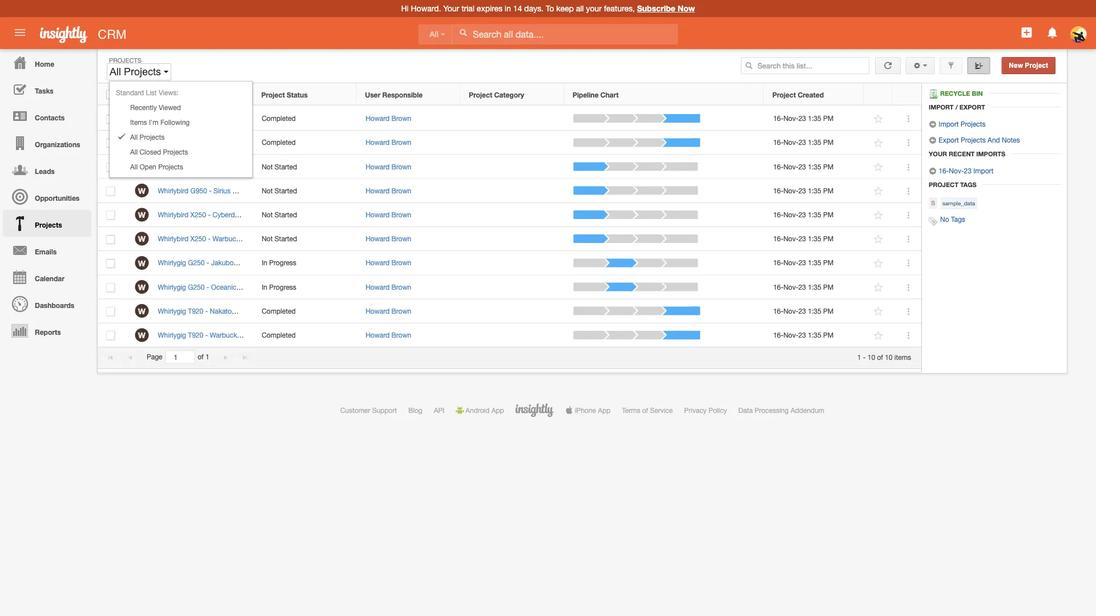 Task type: describe. For each thing, give the bounding box(es) containing it.
w for whirlygig t920 - nakatomi trading corp. - samantha wright
[[138, 307, 146, 316]]

w for whirlybird x250 - warbucks industries - carlos smith
[[138, 234, 146, 244]]

0 horizontal spatial of
[[198, 353, 204, 361]]

cell for martin
[[461, 179, 565, 203]]

whirlybird x250 - cyberdyne systems corp. - nicole gomez
[[158, 211, 343, 219]]

allen
[[299, 114, 314, 122]]

all open projects
[[130, 163, 183, 171]]

cynthia
[[274, 114, 297, 122]]

1 horizontal spatial export
[[960, 103, 985, 111]]

not for lee
[[262, 163, 273, 171]]

howard for nicole
[[366, 211, 390, 219]]

3 brown from the top
[[392, 163, 411, 171]]

progress for barbara
[[269, 259, 296, 267]]

martin
[[271, 187, 290, 195]]

industries for carlos
[[245, 235, 275, 243]]

projects down crm
[[109, 57, 142, 64]]

3 1:35 from the top
[[808, 163, 822, 171]]

of 1
[[198, 353, 209, 361]]

organizations
[[35, 140, 80, 148]]

app for android app
[[492, 407, 504, 415]]

16- for miyazaki
[[773, 331, 784, 339]]

lane
[[295, 259, 310, 267]]

whirlygig g250 - oceanic airlines - mark sakda
[[158, 283, 304, 291]]

cell for samantha
[[461, 300, 565, 324]]

recently viewed
[[130, 103, 181, 111]]

pm for smith
[[823, 235, 834, 243]]

1:35 for lane
[[808, 259, 822, 267]]

w for whirlybird x250 - cyberdyne systems corp. - nicole gomez
[[138, 210, 146, 220]]

row containing project name
[[98, 84, 921, 105]]

started for lee
[[275, 163, 297, 171]]

warbucks for x520
[[218, 139, 248, 147]]

whirlybird for whirlybird g950 - sirius corp. - tina martin
[[158, 187, 189, 195]]

16- for smith
[[773, 235, 784, 243]]

project right new
[[1025, 62, 1048, 69]]

16- for nicole
[[773, 211, 784, 219]]

1 w row from the top
[[98, 107, 922, 131]]

0 vertical spatial corp.
[[232, 187, 250, 195]]

airlines for in progress
[[238, 283, 261, 291]]

7 w row from the top
[[98, 251, 922, 275]]

16-nov-23 1:35 pm for mills
[[773, 139, 834, 147]]

1 10 from the left
[[868, 353, 875, 361]]

1 follow image from the top
[[873, 162, 884, 173]]

recently viewed link
[[110, 100, 252, 115]]

16-nov-23 1:35 pm for allen
[[773, 114, 834, 122]]

expires
[[477, 4, 503, 13]]

1 1 from the left
[[206, 353, 209, 361]]

samantha
[[289, 307, 320, 315]]

w for whirlybird g950 - globex - albert lee
[[138, 162, 146, 172]]

1 field
[[166, 351, 194, 364]]

3 howard from the top
[[366, 163, 390, 171]]

w link for whirlwinder x520 - warbucks industries - roger mills
[[135, 136, 149, 149]]

projects down i'm
[[140, 133, 165, 141]]

w for whirlygig g250 - oceanic airlines - mark sakda
[[138, 283, 146, 292]]

privacy policy link
[[684, 407, 727, 415]]

cell for nicole
[[461, 203, 565, 227]]

- right llc on the left top
[[264, 259, 267, 267]]

new
[[1009, 62, 1023, 69]]

items i'm following link
[[110, 115, 252, 130]]

project created
[[773, 91, 824, 99]]

closed
[[140, 148, 161, 156]]

4 w row from the top
[[98, 179, 922, 203]]

whirlygig g250 - oceanic airlines - mark sakda link
[[158, 283, 310, 291]]

progress for mark
[[269, 283, 296, 291]]

3 howard brown link from the top
[[366, 163, 411, 171]]

terms of service link
[[622, 407, 673, 415]]

app for iphone app
[[598, 407, 611, 415]]

x250 for cyberdyne
[[190, 211, 206, 219]]

completed cell for miyazaki
[[253, 324, 357, 348]]

nicole
[[300, 211, 319, 219]]

organizations link
[[3, 130, 91, 156]]

nov- for miyazaki
[[784, 331, 799, 339]]

- up 'whirlybird g950 - globex - albert lee'
[[213, 139, 216, 147]]

3 w row from the top
[[98, 155, 922, 179]]

1 - 10 of 10 items
[[858, 353, 911, 361]]

contacts
[[35, 114, 65, 122]]

wayne
[[279, 331, 300, 339]]

2 horizontal spatial of
[[877, 353, 883, 361]]

keep
[[556, 4, 574, 13]]

whirlygig t920 - nakatomi trading corp. - samantha wright
[[158, 307, 342, 315]]

Search this list... text field
[[741, 57, 870, 74]]

whirlygig t920 - warbucks industries - wayne miyazaki link
[[158, 331, 334, 339]]

no tags link
[[941, 216, 966, 224]]

customer support
[[340, 407, 397, 415]]

project for project created
[[773, 91, 796, 99]]

whirlwinder x520 - warbucks industries - roger mills
[[158, 139, 321, 147]]

pm for miyazaki
[[823, 331, 834, 339]]

all link
[[418, 24, 453, 45]]

completed for -
[[262, 307, 296, 315]]

user responsible
[[365, 91, 423, 99]]

search image
[[745, 62, 753, 70]]

- left jakubowski
[[207, 259, 209, 267]]

not started for tina
[[262, 187, 297, 195]]

sirius
[[214, 187, 231, 195]]

emails
[[35, 248, 57, 256]]

name
[[183, 91, 202, 99]]

16-nov-23 1:35 pm cell for allen
[[765, 107, 865, 131]]

howard for sakda
[[366, 283, 390, 291]]

miyazaki
[[301, 331, 328, 339]]

6 w row from the top
[[98, 227, 922, 251]]

bin
[[972, 90, 983, 97]]

16- for mills
[[773, 139, 784, 147]]

corp. for systems
[[276, 211, 293, 219]]

mark
[[267, 283, 282, 291]]

all
[[576, 4, 584, 13]]

your
[[586, 4, 602, 13]]

refresh list image
[[883, 62, 894, 69]]

views:
[[159, 89, 179, 97]]

t920 for warbucks
[[188, 331, 203, 339]]

in progress cell for lane
[[253, 251, 357, 275]]

notes
[[1002, 136, 1020, 144]]

brown for allen
[[392, 114, 411, 122]]

howard brown for nicole
[[366, 211, 411, 219]]

standard list views: link
[[95, 85, 252, 100]]

all closed projects link
[[110, 144, 252, 159]]

- left items in the bottom of the page
[[863, 353, 866, 361]]

started for tina
[[275, 187, 297, 195]]

howard for allen
[[366, 114, 390, 122]]

imports
[[977, 150, 1006, 158]]

howard for martin
[[366, 187, 390, 195]]

whirlwinder for whirlwinder x520 - oceanic airlines - cynthia allen
[[158, 114, 194, 122]]

pm for martin
[[823, 187, 834, 195]]

2 w row from the top
[[98, 131, 922, 155]]

howard brown link for smith
[[366, 235, 411, 243]]

days.
[[524, 4, 544, 13]]

data processing addendum
[[739, 407, 825, 415]]

import projects
[[937, 120, 986, 128]]

data processing addendum link
[[739, 407, 825, 415]]

16-nov-23 1:35 pm cell for miyazaki
[[765, 324, 865, 348]]

- left globex
[[209, 163, 212, 171]]

howard brown link for nicole
[[366, 211, 411, 219]]

0 vertical spatial your
[[443, 4, 459, 13]]

whirlygig for whirlygig t920 - warbucks industries - wayne miyazaki
[[158, 331, 186, 339]]

16-nov-23 import link
[[929, 167, 994, 175]]

not started for carlos
[[262, 235, 297, 243]]

import projects link
[[929, 120, 986, 128]]

albert
[[242, 163, 260, 171]]

brown for sakda
[[392, 283, 411, 291]]

cell for lane
[[461, 251, 565, 275]]

android app link
[[456, 407, 504, 415]]

16-nov-23 1:35 pm cell for sakda
[[765, 275, 865, 300]]

23 for lane
[[799, 259, 806, 267]]

recycle bin link
[[929, 90, 989, 99]]

subscribe now link
[[637, 4, 695, 13]]

android
[[466, 407, 490, 415]]

1 horizontal spatial of
[[642, 407, 648, 415]]

notifications image
[[1046, 26, 1060, 39]]

- down whirlygig g250 - jakubowski llc - barbara lane
[[207, 283, 209, 291]]

completed cell for allen
[[253, 107, 357, 131]]

whirlwinder x520 - oceanic airlines - cynthia allen link
[[158, 114, 320, 122]]

howard brown for sakda
[[366, 283, 411, 291]]

16-nov-23 1:35 pm cell for martin
[[765, 179, 865, 203]]

tina
[[256, 187, 269, 195]]

no
[[941, 216, 949, 224]]

data
[[739, 407, 753, 415]]

16-nov-23 1:35 pm for martin
[[773, 187, 834, 195]]

sakda
[[284, 283, 304, 291]]

howard brown for smith
[[366, 235, 411, 243]]

whirlygig for whirlygig g250 - jakubowski llc - barbara lane
[[158, 259, 186, 267]]

- left tina
[[252, 187, 254, 195]]

nov- for nicole
[[784, 211, 799, 219]]

nov- for sakda
[[784, 283, 799, 291]]

16-nov-23 1:35 pm for nicole
[[773, 211, 834, 219]]

whirlybird x250 - cyberdyne systems corp. - nicole gomez link
[[158, 211, 348, 219]]

3 16-nov-23 1:35 pm from the top
[[773, 163, 834, 171]]

23 inside the 16-nov-23 import link
[[964, 167, 972, 175]]

follow image for smith
[[873, 234, 884, 245]]

user
[[365, 91, 381, 99]]

/
[[956, 103, 958, 111]]

circle arrow left image
[[929, 136, 937, 144]]

howard brown for samantha
[[366, 307, 411, 315]]

tags
[[961, 181, 977, 188]]

completed cell for mills
[[253, 131, 357, 155]]

whirlybird g950 - sirius corp. - tina martin link
[[158, 187, 296, 195]]

completed for wayne
[[262, 331, 296, 339]]

addendum
[[791, 407, 825, 415]]

contacts link
[[3, 103, 91, 130]]

list
[[146, 89, 157, 97]]

follow image for whirlwinder x520 - warbucks industries - roger mills
[[873, 138, 884, 149]]

smith
[[303, 235, 321, 243]]

show sidebar image
[[975, 62, 983, 70]]

cell for smith
[[461, 227, 565, 251]]

howard for miyazaki
[[366, 331, 390, 339]]

2 10 from the left
[[885, 353, 893, 361]]

opportunities
[[35, 194, 80, 202]]

9 w row from the top
[[98, 300, 922, 324]]

items i'm following
[[130, 118, 190, 126]]

terms of service
[[622, 407, 673, 415]]

16-nov-23 1:35 pm cell for nicole
[[765, 203, 865, 227]]

w link for whirlybird g950 - globex - albert lee
[[135, 160, 149, 174]]

api link
[[434, 407, 445, 415]]

nov- for martin
[[784, 187, 799, 195]]

support
[[372, 407, 397, 415]]

t920 for nakatomi
[[188, 307, 203, 315]]

completed cell for samantha
[[253, 300, 357, 324]]

recycle bin
[[941, 90, 983, 97]]

all for all projects button
[[110, 66, 121, 78]]

- left nicole
[[295, 211, 298, 219]]

Search all data.... text field
[[453, 24, 678, 44]]

23 for mills
[[799, 139, 806, 147]]

tasks link
[[3, 76, 91, 103]]

10 w row from the top
[[98, 324, 922, 348]]



Task type: locate. For each thing, give the bounding box(es) containing it.
1 not started from the top
[[262, 163, 297, 171]]

2 w from the top
[[138, 138, 146, 147]]

follow image for whirlygig g250 - jakubowski llc - barbara lane
[[873, 258, 884, 269]]

whirlygig t920 - warbucks industries - wayne miyazaki
[[158, 331, 328, 339]]

in progress for mark
[[262, 283, 296, 291]]

pm for sakda
[[823, 283, 834, 291]]

2 1 from the left
[[858, 353, 861, 361]]

6 w link from the top
[[135, 232, 149, 246]]

10 16-nov-23 1:35 pm from the top
[[773, 331, 834, 339]]

16-
[[773, 114, 784, 122], [773, 139, 784, 147], [773, 163, 784, 171], [939, 167, 949, 175], [773, 187, 784, 195], [773, 211, 784, 219], [773, 235, 784, 243], [773, 259, 784, 267], [773, 283, 784, 291], [773, 307, 784, 315], [773, 331, 784, 339]]

1 vertical spatial industries
[[245, 235, 275, 243]]

1 vertical spatial export
[[939, 136, 959, 144]]

started up barbara
[[275, 235, 297, 243]]

not left carlos
[[262, 235, 273, 243]]

1 started from the top
[[275, 163, 297, 171]]

whirlwinder down viewed
[[158, 114, 194, 122]]

0 vertical spatial airlines
[[245, 114, 267, 122]]

airlines
[[245, 114, 267, 122], [238, 283, 261, 291]]

import left /
[[929, 103, 954, 111]]

whirlygig t920 - nakatomi trading corp. - samantha wright link
[[158, 307, 348, 315]]

1:35
[[808, 114, 822, 122], [808, 139, 822, 147], [808, 163, 822, 171], [808, 187, 822, 195], [808, 211, 822, 219], [808, 235, 822, 243], [808, 259, 822, 267], [808, 283, 822, 291], [808, 307, 822, 315], [808, 331, 822, 339]]

page
[[147, 353, 162, 361]]

5 brown from the top
[[392, 211, 411, 219]]

g250
[[188, 259, 205, 267], [188, 283, 205, 291]]

iphone
[[575, 407, 596, 415]]

all down the 'howard.' at the left top of the page
[[430, 30, 439, 39]]

row group containing w
[[98, 107, 922, 348]]

created
[[798, 91, 824, 99]]

1 not started cell from the top
[[253, 155, 357, 179]]

of left items in the bottom of the page
[[877, 353, 883, 361]]

1 vertical spatial warbucks
[[213, 235, 243, 243]]

all left closed
[[130, 148, 138, 156]]

all left open
[[130, 163, 138, 171]]

None checkbox
[[106, 163, 115, 172], [106, 187, 115, 196], [106, 259, 115, 268], [106, 332, 115, 341], [106, 163, 115, 172], [106, 187, 115, 196], [106, 259, 115, 268], [106, 332, 115, 341]]

x520 for warbucks
[[196, 139, 211, 147]]

emails link
[[3, 237, 91, 264]]

w for whirlygig g250 - jakubowski llc - barbara lane
[[138, 259, 146, 268]]

2 not started cell from the top
[[253, 179, 357, 203]]

completed cell down samantha
[[253, 324, 357, 348]]

5 follow image from the top
[[873, 282, 884, 293]]

16- for sakda
[[773, 283, 784, 291]]

0 vertical spatial industries
[[250, 139, 280, 147]]

all up standard
[[110, 66, 121, 78]]

0 vertical spatial x250
[[190, 211, 206, 219]]

8 w from the top
[[138, 283, 146, 292]]

x250
[[190, 211, 206, 219], [190, 235, 206, 243]]

8 w link from the top
[[135, 280, 149, 294]]

in progress down barbara
[[262, 283, 296, 291]]

4 follow image from the top
[[873, 306, 884, 317]]

4 w link from the top
[[135, 184, 149, 198]]

6 howard from the top
[[366, 235, 390, 243]]

corp. right sirius
[[232, 187, 250, 195]]

1 completed cell from the top
[[253, 107, 357, 131]]

1 circle arrow right image from the top
[[929, 120, 937, 128]]

g950 left sirius
[[190, 187, 207, 195]]

in progress cell
[[253, 251, 357, 275], [253, 275, 357, 300]]

w row
[[98, 107, 922, 131], [98, 131, 922, 155], [98, 155, 922, 179], [98, 179, 922, 203], [98, 203, 922, 227], [98, 227, 922, 251], [98, 251, 922, 275], [98, 275, 922, 300], [98, 300, 922, 324], [98, 324, 922, 348]]

3 follow image from the top
[[873, 210, 884, 221]]

16-nov-23 1:35 pm for sakda
[[773, 283, 834, 291]]

home
[[35, 60, 54, 68]]

in progress for barbara
[[262, 259, 296, 267]]

w link for whirlybird x250 - cyberdyne systems corp. - nicole gomez
[[135, 208, 149, 222]]

1 vertical spatial whirlwinder
[[158, 139, 194, 147]]

howard brown link for sakda
[[366, 283, 411, 291]]

corp. right trading
[[266, 307, 283, 315]]

16-nov-23 import
[[937, 167, 994, 175]]

pm for lane
[[823, 259, 834, 267]]

cog image
[[913, 62, 921, 70]]

1 vertical spatial x250
[[190, 235, 206, 243]]

3 pm from the top
[[823, 163, 834, 171]]

import / export
[[929, 103, 985, 111]]

1 vertical spatial all projects
[[130, 133, 165, 141]]

7 howard brown from the top
[[366, 259, 411, 267]]

warbucks down nakatomi
[[210, 331, 240, 339]]

16-nov-23 1:35 pm
[[773, 114, 834, 122], [773, 139, 834, 147], [773, 163, 834, 171], [773, 187, 834, 195], [773, 211, 834, 219], [773, 235, 834, 243], [773, 259, 834, 267], [773, 283, 834, 291], [773, 307, 834, 315], [773, 331, 834, 339]]

circle arrow right image
[[929, 120, 937, 128], [929, 167, 937, 175]]

navigation containing home
[[0, 49, 91, 344]]

1 in progress cell from the top
[[253, 251, 357, 275]]

row
[[98, 84, 921, 105]]

warbucks for x250
[[213, 235, 243, 243]]

howard brown for lane
[[366, 259, 411, 267]]

whirlybird g950 - globex - albert lee link
[[158, 163, 279, 171]]

8 1:35 from the top
[[808, 283, 822, 291]]

1 vertical spatial corp.
[[276, 211, 293, 219]]

projects inside navigation
[[35, 221, 62, 229]]

- left nakatomi
[[205, 307, 208, 315]]

1 vertical spatial progress
[[269, 283, 296, 291]]

completed down whirlygig t920 - nakatomi trading corp. - samantha wright link on the left of the page
[[262, 331, 296, 339]]

your
[[443, 4, 459, 13], [929, 150, 947, 158]]

16-nov-23 1:35 pm cell for lane
[[765, 251, 865, 275]]

23
[[799, 114, 806, 122], [799, 139, 806, 147], [799, 163, 806, 171], [964, 167, 972, 175], [799, 187, 806, 195], [799, 211, 806, 219], [799, 235, 806, 243], [799, 259, 806, 267], [799, 283, 806, 291], [799, 307, 806, 315], [799, 331, 806, 339]]

0 vertical spatial whirlwinder
[[158, 114, 194, 122]]

project left category
[[469, 91, 492, 99]]

export right circle arrow left icon
[[939, 136, 959, 144]]

7 w from the top
[[138, 259, 146, 268]]

show list view filters image
[[947, 62, 955, 70]]

5 w row from the top
[[98, 203, 922, 227]]

pm for allen
[[823, 114, 834, 122]]

2 vertical spatial import
[[974, 167, 994, 175]]

2 vertical spatial warbucks
[[210, 331, 240, 339]]

all open projects link
[[110, 159, 252, 174]]

follow image
[[873, 162, 884, 173], [873, 186, 884, 197], [873, 234, 884, 245], [873, 306, 884, 317]]

10 cell from the top
[[461, 324, 565, 348]]

all projects for all projects button
[[110, 66, 164, 78]]

3 howard brown from the top
[[366, 163, 411, 171]]

circle arrow right image inside the 16-nov-23 import link
[[929, 167, 937, 175]]

g950 down all closed projects link
[[190, 163, 207, 171]]

3 follow image from the top
[[873, 234, 884, 245]]

0 horizontal spatial app
[[492, 407, 504, 415]]

processing
[[755, 407, 789, 415]]

new project
[[1009, 62, 1048, 69]]

2 whirlwinder from the top
[[158, 139, 194, 147]]

1 16-nov-23 1:35 pm cell from the top
[[765, 107, 865, 131]]

4 started from the top
[[275, 235, 297, 243]]

- left roger
[[282, 139, 285, 147]]

w link for whirlygig g250 - jakubowski llc - barbara lane
[[135, 256, 149, 270]]

industries up 'lee'
[[250, 139, 280, 147]]

8 pm from the top
[[823, 283, 834, 291]]

w for whirlwinder x520 - warbucks industries - roger mills
[[138, 138, 146, 147]]

responsible
[[382, 91, 423, 99]]

t920 left nakatomi
[[188, 307, 203, 315]]

trial
[[462, 4, 475, 13]]

8 howard from the top
[[366, 283, 390, 291]]

5 cell from the top
[[461, 203, 565, 227]]

x520 down name
[[196, 114, 211, 122]]

0 vertical spatial in progress
[[262, 259, 296, 267]]

not started cell
[[253, 155, 357, 179], [253, 179, 357, 203], [253, 203, 357, 227], [253, 227, 357, 251]]

not down tina
[[262, 211, 273, 219]]

- left samantha
[[285, 307, 287, 315]]

all projects up standard
[[110, 66, 164, 78]]

projects up standard list views:
[[124, 66, 161, 78]]

1:35 for mills
[[808, 139, 822, 147]]

8 w row from the top
[[98, 275, 922, 300]]

not started up barbara
[[262, 235, 297, 243]]

3 completed from the top
[[262, 307, 296, 315]]

project left created at right top
[[773, 91, 796, 99]]

g950 for globex
[[190, 163, 207, 171]]

2 follow image from the top
[[873, 186, 884, 197]]

industries for roger
[[250, 139, 280, 147]]

2 app from the left
[[598, 407, 611, 415]]

not started down martin
[[262, 211, 297, 219]]

howard brown for martin
[[366, 187, 411, 195]]

globex
[[214, 163, 236, 171]]

lee
[[262, 163, 273, 171]]

8 cell from the top
[[461, 275, 565, 300]]

7 16-nov-23 1:35 pm cell from the top
[[765, 251, 865, 275]]

import down imports
[[974, 167, 994, 175]]

warbucks for t920
[[210, 331, 240, 339]]

3 cell from the top
[[461, 155, 565, 179]]

- left 'albert'
[[237, 163, 240, 171]]

all projects up closed
[[130, 133, 165, 141]]

dashboards
[[35, 302, 74, 310]]

howard for smith
[[366, 235, 390, 243]]

16-nov-23 1:35 pm for lane
[[773, 259, 834, 267]]

4 brown from the top
[[392, 187, 411, 195]]

follow image for whirlygig t920 - warbucks industries - wayne miyazaki
[[873, 331, 884, 341]]

9 howard brown from the top
[[366, 307, 411, 315]]

0 vertical spatial import
[[929, 103, 954, 111]]

8 brown from the top
[[392, 283, 411, 291]]

0 vertical spatial warbucks
[[218, 139, 248, 147]]

whirlygig for whirlygig t920 - nakatomi trading corp. - samantha wright
[[158, 307, 186, 315]]

1 horizontal spatial your
[[929, 150, 947, 158]]

not started cell up 'smith'
[[253, 203, 357, 227]]

no tags
[[941, 216, 966, 224]]

0 vertical spatial t920
[[188, 307, 203, 315]]

not started cell for nicole
[[253, 203, 357, 227]]

not started for -
[[262, 211, 297, 219]]

follow image for martin
[[873, 186, 884, 197]]

- up "whirlwinder x520 - warbucks industries - roger mills"
[[213, 114, 216, 122]]

2 w link from the top
[[135, 136, 149, 149]]

progress up mark
[[269, 259, 296, 267]]

4 follow image from the top
[[873, 258, 884, 269]]

navigation
[[0, 49, 91, 344]]

export projects and notes link
[[929, 136, 1020, 144]]

follow image for samantha
[[873, 306, 884, 317]]

service
[[650, 407, 673, 415]]

1:35 for martin
[[808, 187, 822, 195]]

23 for allen
[[799, 114, 806, 122]]

terms
[[622, 407, 641, 415]]

completed
[[262, 114, 296, 122], [262, 139, 296, 147], [262, 307, 296, 315], [262, 331, 296, 339]]

1 x520 from the top
[[196, 114, 211, 122]]

all for all projects link
[[130, 133, 138, 141]]

airlines up whirlygig t920 - nakatomi trading corp. - samantha wright
[[238, 283, 261, 291]]

api
[[434, 407, 445, 415]]

customer support link
[[340, 407, 397, 415]]

2 vertical spatial industries
[[242, 331, 272, 339]]

in left barbara
[[262, 259, 267, 267]]

x250 up whirlygig g250 - jakubowski llc - barbara lane
[[190, 235, 206, 243]]

0 horizontal spatial your
[[443, 4, 459, 13]]

16- for martin
[[773, 187, 784, 195]]

white image
[[459, 29, 467, 37]]

recent
[[949, 150, 975, 158]]

hi howard. your trial expires in 14 days. to keep all your features, subscribe now
[[401, 4, 695, 13]]

1 completed from the top
[[262, 114, 296, 122]]

whirlybird g950 - globex - albert lee
[[158, 163, 273, 171]]

not down 'lee'
[[262, 187, 273, 195]]

brown for smith
[[392, 235, 411, 243]]

3 not started cell from the top
[[253, 203, 357, 227]]

0 vertical spatial in
[[262, 259, 267, 267]]

app right android
[[492, 407, 504, 415]]

industries for wayne
[[242, 331, 272, 339]]

1 howard brown link from the top
[[366, 114, 411, 122]]

10 1:35 from the top
[[808, 331, 822, 339]]

export down bin
[[960, 103, 985, 111]]

16-nov-23 1:35 pm cell for samantha
[[765, 300, 865, 324]]

recently
[[130, 103, 157, 111]]

whirlwinder
[[158, 114, 194, 122], [158, 139, 194, 147]]

4 cell from the top
[[461, 179, 565, 203]]

6 w from the top
[[138, 234, 146, 244]]

None checkbox
[[106, 90, 115, 99], [106, 115, 115, 124], [106, 139, 115, 148], [106, 211, 115, 220], [106, 235, 115, 244], [106, 283, 115, 293], [106, 307, 115, 317], [106, 90, 115, 99], [106, 115, 115, 124], [106, 139, 115, 148], [106, 211, 115, 220], [106, 235, 115, 244], [106, 283, 115, 293], [106, 307, 115, 317]]

0 vertical spatial all projects
[[110, 66, 164, 78]]

1 pm from the top
[[823, 114, 834, 122]]

policy
[[709, 407, 727, 415]]

project tags
[[929, 181, 977, 188]]

systems
[[248, 211, 274, 219]]

mills
[[307, 139, 321, 147]]

0 vertical spatial g250
[[188, 259, 205, 267]]

started left nicole
[[275, 211, 297, 219]]

1 1:35 from the top
[[808, 114, 822, 122]]

nov- for samantha
[[784, 307, 799, 315]]

4 howard from the top
[[366, 187, 390, 195]]

23 for miyazaki
[[799, 331, 806, 339]]

0 vertical spatial x520
[[196, 114, 211, 122]]

items
[[130, 118, 147, 126]]

2 g950 from the top
[[190, 187, 207, 195]]

2 follow image from the top
[[873, 138, 884, 149]]

whirlybird x250 - warbucks industries - carlos smith link
[[158, 235, 327, 243]]

2 vertical spatial corp.
[[266, 307, 283, 315]]

16- for allen
[[773, 114, 784, 122]]

started right 'lee'
[[275, 163, 297, 171]]

16-nov-23 1:35 pm cell for mills
[[765, 131, 865, 155]]

1 vertical spatial in
[[262, 283, 267, 291]]

0 vertical spatial circle arrow right image
[[929, 120, 937, 128]]

2 circle arrow right image from the top
[[929, 167, 937, 175]]

completed down mark
[[262, 307, 296, 315]]

project left "status"
[[261, 91, 285, 99]]

0 horizontal spatial export
[[939, 136, 959, 144]]

1 vertical spatial g250
[[188, 283, 205, 291]]

10 pm from the top
[[823, 331, 834, 339]]

howard brown for allen
[[366, 114, 411, 122]]

howard for lane
[[366, 259, 390, 267]]

16-nov-23 1:35 pm for smith
[[773, 235, 834, 243]]

3 not from the top
[[262, 211, 273, 219]]

recycle
[[941, 90, 970, 97]]

whirlybird for whirlybird g950 - globex - albert lee
[[158, 163, 189, 171]]

llc
[[249, 259, 262, 267]]

- left cynthia
[[269, 114, 272, 122]]

in for barbara
[[262, 259, 267, 267]]

cell
[[461, 107, 565, 131], [461, 131, 565, 155], [461, 155, 565, 179], [461, 179, 565, 203], [461, 203, 565, 227], [461, 227, 565, 251], [461, 251, 565, 275], [461, 275, 565, 300], [461, 300, 565, 324], [461, 324, 565, 348]]

not started up martin
[[262, 163, 297, 171]]

projects up export projects and notes link
[[961, 120, 986, 128]]

1 vertical spatial in progress
[[262, 283, 296, 291]]

1:35 for miyazaki
[[808, 331, 822, 339]]

warbucks down cyberdyne
[[213, 235, 243, 243]]

- left wayne
[[274, 331, 277, 339]]

brown for martin
[[392, 187, 411, 195]]

3 completed cell from the top
[[253, 300, 357, 324]]

not for -
[[262, 211, 273, 219]]

projects up your recent imports
[[961, 136, 986, 144]]

1 horizontal spatial 10
[[885, 353, 893, 361]]

oceanic for x520
[[218, 114, 243, 122]]

4 completed cell from the top
[[253, 324, 357, 348]]

4 1:35 from the top
[[808, 187, 822, 195]]

whirlybird x250 - warbucks industries - carlos smith
[[158, 235, 321, 243]]

all inside button
[[110, 66, 121, 78]]

x250 left cyberdyne
[[190, 211, 206, 219]]

in
[[505, 4, 511, 13]]

1 vertical spatial circle arrow right image
[[929, 167, 937, 175]]

6 brown from the top
[[392, 235, 411, 243]]

2 16-nov-23 1:35 pm cell from the top
[[765, 131, 865, 155]]

new project link
[[1002, 57, 1056, 74]]

5 16-nov-23 1:35 pm cell from the top
[[765, 203, 865, 227]]

started right tina
[[275, 187, 297, 195]]

follow image
[[873, 114, 884, 125], [873, 138, 884, 149], [873, 210, 884, 221], [873, 258, 884, 269], [873, 282, 884, 293], [873, 331, 884, 341]]

4 howard brown from the top
[[366, 187, 411, 195]]

not started down 'lee'
[[262, 187, 297, 195]]

projects down all projects link
[[163, 148, 188, 156]]

2 whirlygig from the top
[[158, 283, 186, 291]]

calendar
[[35, 275, 64, 283]]

1 horizontal spatial 1
[[858, 353, 861, 361]]

1 not from the top
[[262, 163, 273, 171]]

in progress up mark
[[262, 259, 296, 267]]

1 w from the top
[[138, 114, 146, 123]]

5 1:35 from the top
[[808, 211, 822, 219]]

10 w from the top
[[138, 331, 146, 340]]

16- for samantha
[[773, 307, 784, 315]]

projects down all closed projects link
[[158, 163, 183, 171]]

howard brown link for lane
[[366, 259, 411, 267]]

1 whirlybird from the top
[[158, 163, 189, 171]]

0 vertical spatial g950
[[190, 163, 207, 171]]

follow image for whirlygig g250 - oceanic airlines - mark sakda
[[873, 282, 884, 293]]

10 howard brown link from the top
[[366, 331, 411, 339]]

project for project tags
[[929, 181, 959, 188]]

t920 up of 1 on the bottom of page
[[188, 331, 203, 339]]

progress down barbara
[[269, 283, 296, 291]]

of right 1 field
[[198, 353, 204, 361]]

2 howard from the top
[[366, 139, 390, 147]]

1 x250 from the top
[[190, 211, 206, 219]]

jakubowski
[[211, 259, 247, 267]]

3 16-nov-23 1:35 pm cell from the top
[[765, 155, 865, 179]]

w for whirlwinder x520 - oceanic airlines - cynthia allen
[[138, 114, 146, 123]]

gomez
[[321, 211, 343, 219]]

nakatomi
[[210, 307, 239, 315]]

pm
[[823, 114, 834, 122], [823, 139, 834, 147], [823, 163, 834, 171], [823, 187, 834, 195], [823, 211, 834, 219], [823, 235, 834, 243], [823, 259, 834, 267], [823, 283, 834, 291], [823, 307, 834, 315], [823, 331, 834, 339]]

wright
[[322, 307, 342, 315]]

23 for sakda
[[799, 283, 806, 291]]

pipeline
[[573, 91, 599, 99]]

1 vertical spatial airlines
[[238, 283, 261, 291]]

brown for miyazaki
[[392, 331, 411, 339]]

- up whirlygig g250 - jakubowski llc - barbara lane
[[208, 235, 211, 243]]

7 16-nov-23 1:35 pm from the top
[[773, 259, 834, 267]]

brown for nicole
[[392, 211, 411, 219]]

4 not started cell from the top
[[253, 227, 357, 251]]

open
[[140, 163, 156, 171]]

all projects inside button
[[110, 66, 164, 78]]

export
[[960, 103, 985, 111], [939, 136, 959, 144]]

viewed
[[159, 103, 181, 111]]

8 howard brown from the top
[[366, 283, 411, 291]]

nov- for smith
[[784, 235, 799, 243]]

23 for smith
[[799, 235, 806, 243]]

circle arrow right image for import projects
[[929, 120, 937, 128]]

- left sirius
[[209, 187, 212, 195]]

nov- for mills
[[784, 139, 799, 147]]

projects inside button
[[124, 66, 161, 78]]

1 horizontal spatial app
[[598, 407, 611, 415]]

1 vertical spatial x520
[[196, 139, 211, 147]]

cell for sakda
[[461, 275, 565, 300]]

projects
[[109, 57, 142, 64], [124, 66, 161, 78], [961, 120, 986, 128], [140, 133, 165, 141], [961, 136, 986, 144], [163, 148, 188, 156], [158, 163, 183, 171], [35, 221, 62, 229]]

5 w from the top
[[138, 210, 146, 220]]

blog
[[408, 407, 423, 415]]

16-nov-23 1:35 pm for samantha
[[773, 307, 834, 315]]

- left carlos
[[277, 235, 280, 243]]

0 vertical spatial export
[[960, 103, 985, 111]]

corp. for trading
[[266, 307, 283, 315]]

in
[[262, 259, 267, 267], [262, 283, 267, 291]]

import down /
[[939, 120, 959, 128]]

2 in progress from the top
[[262, 283, 296, 291]]

7 1:35 from the top
[[808, 259, 822, 267]]

0 horizontal spatial 10
[[868, 353, 875, 361]]

in down llc on the left top
[[262, 283, 267, 291]]

1 vertical spatial g950
[[190, 187, 207, 195]]

follow image for whirlybird x250 - cyberdyne systems corp. - nicole gomez
[[873, 210, 884, 221]]

- left mark
[[262, 283, 265, 291]]

8 16-nov-23 1:35 pm from the top
[[773, 283, 834, 291]]

in progress cell down 'smith'
[[253, 251, 357, 275]]

warbucks down whirlwinder x520 - oceanic airlines - cynthia allen
[[218, 139, 248, 147]]

now
[[678, 4, 695, 13]]

6 cell from the top
[[461, 227, 565, 251]]

project up s at right
[[929, 181, 959, 188]]

your left trial
[[443, 4, 459, 13]]

2 in progress cell from the top
[[253, 275, 357, 300]]

not started for lee
[[262, 163, 297, 171]]

airlines up whirlwinder x520 - warbucks industries - roger mills "link" on the left top of the page
[[245, 114, 267, 122]]

home link
[[3, 49, 91, 76]]

5 howard brown from the top
[[366, 211, 411, 219]]

corp. right systems
[[276, 211, 293, 219]]

1 in progress from the top
[[262, 259, 296, 267]]

brown for samantha
[[392, 307, 411, 315]]

howard brown link for mills
[[366, 139, 411, 147]]

oceanic up "whirlwinder x520 - warbucks industries - roger mills"
[[218, 114, 243, 122]]

w link
[[135, 112, 149, 125], [135, 136, 149, 149], [135, 160, 149, 174], [135, 184, 149, 198], [135, 208, 149, 222], [135, 232, 149, 246], [135, 256, 149, 270], [135, 280, 149, 294], [135, 304, 149, 318], [135, 329, 149, 342]]

of right terms
[[642, 407, 648, 415]]

1:35 for smith
[[808, 235, 822, 243]]

industries down systems
[[245, 235, 275, 243]]

- left cyberdyne
[[208, 211, 211, 219]]

export inside export projects and notes link
[[939, 136, 959, 144]]

row group
[[98, 107, 922, 348]]

tags
[[951, 216, 966, 224]]

0 horizontal spatial 1
[[206, 353, 209, 361]]

completed cell down "status"
[[253, 107, 357, 131]]

barbara
[[268, 259, 293, 267]]

1 vertical spatial import
[[939, 120, 959, 128]]

all down items
[[130, 133, 138, 141]]

5 16-nov-23 1:35 pm from the top
[[773, 211, 834, 219]]

not right 'albert'
[[262, 163, 273, 171]]

16- for lane
[[773, 259, 784, 267]]

completed down project status on the left of page
[[262, 114, 296, 122]]

completed cell
[[253, 107, 357, 131], [253, 131, 357, 155], [253, 300, 357, 324], [253, 324, 357, 348]]

pm for mills
[[823, 139, 834, 147]]

not started cell up lane
[[253, 227, 357, 251]]

pm for samantha
[[823, 307, 834, 315]]

your recent imports
[[929, 150, 1006, 158]]

standard
[[116, 89, 144, 97]]

1 vertical spatial oceanic
[[211, 283, 236, 291]]

5 howard brown link from the top
[[366, 211, 411, 219]]

2 progress from the top
[[269, 283, 296, 291]]

nov- for allen
[[784, 114, 799, 122]]

2 pm from the top
[[823, 139, 834, 147]]

4 pm from the top
[[823, 187, 834, 195]]

14
[[513, 4, 522, 13]]

app right "iphone"
[[598, 407, 611, 415]]

not for tina
[[262, 187, 273, 195]]

not started cell down roger
[[253, 155, 357, 179]]

1 vertical spatial your
[[929, 150, 947, 158]]

project up viewed
[[158, 91, 181, 99]]

0 vertical spatial oceanic
[[218, 114, 243, 122]]

0 vertical spatial progress
[[269, 259, 296, 267]]

16-nov-23 1:35 pm cell
[[765, 107, 865, 131], [765, 131, 865, 155], [765, 155, 865, 179], [765, 179, 865, 203], [765, 203, 865, 227], [765, 227, 865, 251], [765, 251, 865, 275], [765, 275, 865, 300], [765, 300, 865, 324], [765, 324, 865, 348]]

- up of 1 on the bottom of page
[[205, 331, 208, 339]]

circle arrow right image up circle arrow left icon
[[929, 120, 937, 128]]

1:35 for nicole
[[808, 211, 822, 219]]

whirlwinder for whirlwinder x520 - warbucks industries - roger mills
[[158, 139, 194, 147]]

your down circle arrow left icon
[[929, 150, 947, 158]]

iphone app link
[[565, 407, 611, 415]]

1 vertical spatial t920
[[188, 331, 203, 339]]

7 w link from the top
[[135, 256, 149, 270]]

export projects and notes
[[937, 136, 1020, 144]]

i'm
[[149, 118, 159, 126]]

whirlwinder up all closed projects
[[158, 139, 194, 147]]

2 completed from the top
[[262, 139, 296, 147]]

circle arrow right image inside import projects link
[[929, 120, 937, 128]]

1 g250 from the top
[[188, 259, 205, 267]]



Task type: vqa. For each thing, say whether or not it's contained in the screenshot.
leftmost university
no



